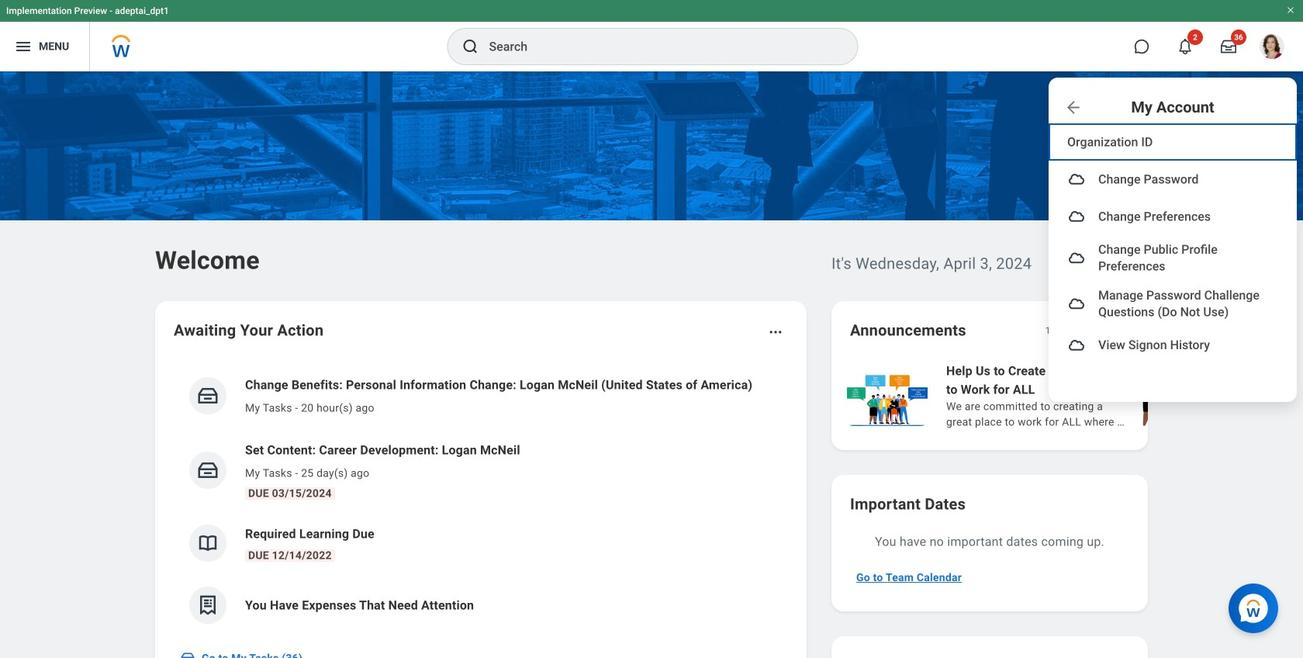 Task type: vqa. For each thing, say whether or not it's contained in the screenshot.
QUARTERLY
no



Task type: locate. For each thing, give the bounding box(es) containing it.
4 menu item from the top
[[1049, 281, 1298, 327]]

chevron right small image
[[1110, 323, 1125, 338]]

3 avatar image from the top
[[1068, 249, 1087, 267]]

main content
[[0, 71, 1304, 658]]

menu item
[[1049, 161, 1298, 198], [1049, 198, 1298, 235], [1049, 235, 1298, 281], [1049, 281, 1298, 327], [1049, 327, 1298, 364]]

1 menu item from the top
[[1049, 161, 1298, 198]]

notifications large image
[[1178, 39, 1194, 54]]

status
[[1046, 324, 1071, 337]]

0 horizontal spatial list
[[174, 363, 789, 636]]

banner
[[0, 0, 1304, 402]]

1 vertical spatial inbox image
[[196, 459, 220, 482]]

2 menu item from the top
[[1049, 198, 1298, 235]]

search image
[[461, 37, 480, 56]]

inbox image
[[196, 384, 220, 407], [196, 459, 220, 482], [180, 650, 196, 658]]

related actions image
[[768, 324, 784, 340]]

2 vertical spatial inbox image
[[180, 650, 196, 658]]

menu
[[1049, 119, 1298, 368]]

avatar image
[[1068, 170, 1087, 189], [1068, 207, 1087, 226], [1068, 249, 1087, 267], [1068, 294, 1087, 313], [1068, 336, 1087, 354]]

list
[[844, 360, 1304, 432], [174, 363, 789, 636]]

chevron left small image
[[1082, 323, 1097, 338]]



Task type: describe. For each thing, give the bounding box(es) containing it.
1 avatar image from the top
[[1068, 170, 1087, 189]]

3 menu item from the top
[[1049, 235, 1298, 281]]

close environment banner image
[[1287, 5, 1296, 15]]

4 avatar image from the top
[[1068, 294, 1087, 313]]

5 avatar image from the top
[[1068, 336, 1087, 354]]

2 avatar image from the top
[[1068, 207, 1087, 226]]

back image
[[1065, 98, 1083, 117]]

book open image
[[196, 532, 220, 555]]

1 horizontal spatial list
[[844, 360, 1304, 432]]

justify image
[[14, 37, 33, 56]]

0 vertical spatial inbox image
[[196, 384, 220, 407]]

dashboard expenses image
[[196, 594, 220, 617]]

inbox large image
[[1222, 39, 1237, 54]]

logan mcneil image
[[1260, 34, 1285, 59]]

Search Workday  search field
[[489, 29, 826, 64]]

5 menu item from the top
[[1049, 327, 1298, 364]]



